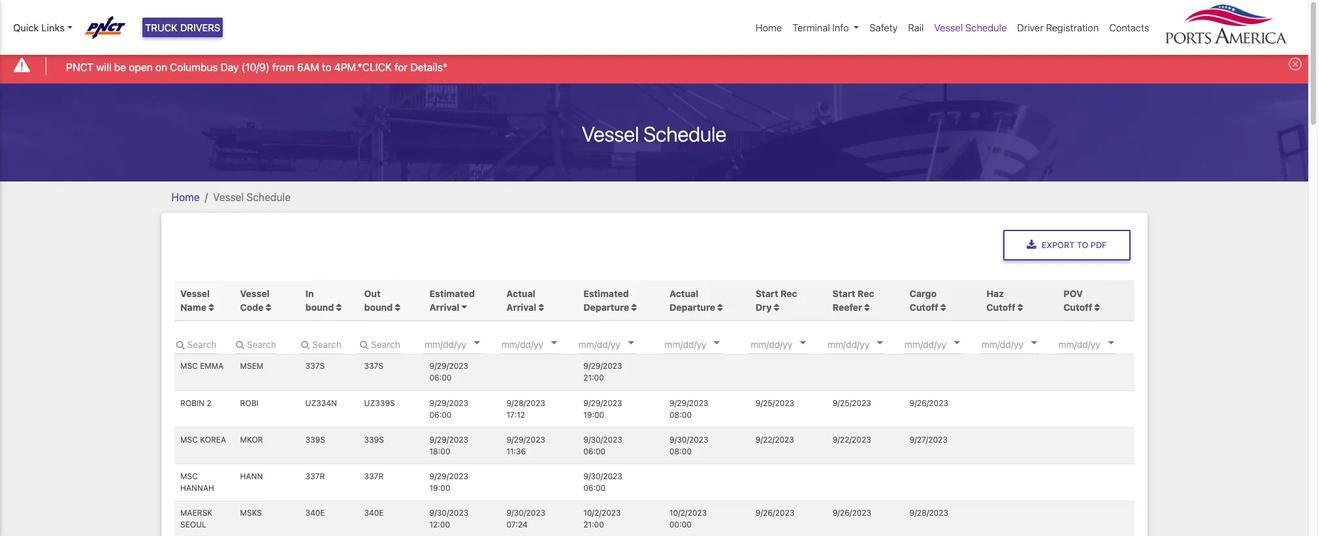Task type: locate. For each thing, give the bounding box(es) containing it.
pnct will be open on columbus day (10/9) from 6am to 4pm.*click for details*
[[66, 61, 448, 73]]

18:00
[[430, 447, 451, 457]]

2 open calendar image from the left
[[551, 342, 557, 345]]

9/29/2023 21:00
[[584, 362, 623, 383]]

2 bound from the left
[[364, 302, 393, 313]]

340e
[[306, 509, 325, 518], [364, 509, 384, 518]]

08:00 down 9/29/2023 08:00
[[670, 447, 692, 457]]

start inside start rec reefer
[[833, 288, 856, 299]]

21:00
[[584, 373, 604, 383], [584, 520, 604, 530]]

open calendar image
[[628, 342, 634, 345], [714, 342, 721, 345], [800, 342, 807, 345]]

1 horizontal spatial 337r
[[364, 472, 384, 482]]

1 horizontal spatial 340e
[[364, 509, 384, 518]]

1 08:00 from the top
[[670, 410, 692, 420]]

rec inside start rec reefer
[[858, 288, 875, 299]]

9/29/2023 19:00 down 18:00 in the bottom of the page
[[430, 472, 469, 493]]

cutoff
[[910, 302, 939, 313], [987, 302, 1016, 313], [1064, 302, 1093, 313]]

open calendar image for fifth mm/dd/yy field from the left
[[800, 342, 807, 345]]

0 vertical spatial home link
[[751, 15, 788, 40]]

1 mm/dd/yy field from the left
[[423, 335, 502, 354]]

departure for estimated
[[584, 302, 630, 313]]

pov
[[1064, 288, 1084, 299]]

12:00
[[430, 520, 450, 530]]

2 arrival from the left
[[507, 302, 537, 313]]

vessel schedule
[[935, 22, 1007, 33], [582, 121, 727, 146], [213, 191, 291, 203]]

2 21:00 from the top
[[584, 520, 604, 530]]

08:00
[[670, 410, 692, 420], [670, 447, 692, 457]]

2 9/29/2023 06:00 from the top
[[430, 398, 469, 420]]

mm/dd/yy field down dry
[[750, 335, 828, 354]]

2 msc from the top
[[180, 435, 198, 445]]

0 horizontal spatial 10/2/2023
[[584, 509, 621, 518]]

0 horizontal spatial vessel schedule
[[213, 191, 291, 203]]

0 vertical spatial schedule
[[966, 22, 1007, 33]]

2 horizontal spatial cutoff
[[1064, 302, 1093, 313]]

safety link
[[865, 15, 903, 40]]

1 departure from the left
[[584, 302, 630, 313]]

9/29/2023 18:00
[[430, 435, 469, 457]]

9/22/2023
[[756, 435, 795, 445], [833, 435, 872, 445]]

0 horizontal spatial 340e
[[306, 509, 325, 518]]

mm/dd/yy field up '9/29/2023 21:00'
[[577, 335, 656, 354]]

1 vertical spatial home link
[[172, 191, 200, 203]]

estimated inside estimated departure
[[584, 288, 629, 299]]

1 horizontal spatial 9/28/2023
[[910, 509, 949, 518]]

actual inside the actual arrival
[[507, 288, 536, 299]]

1 horizontal spatial 9/25/2023
[[833, 398, 872, 408]]

1 vertical spatial msc
[[180, 435, 198, 445]]

1 horizontal spatial rec
[[858, 288, 875, 299]]

schedule
[[966, 22, 1007, 33], [644, 121, 727, 146], [247, 191, 291, 203]]

1 vertical spatial vessel schedule
[[582, 121, 727, 146]]

1 horizontal spatial 337s
[[364, 362, 384, 372]]

19:00
[[584, 410, 605, 420], [430, 484, 451, 493]]

uz339s
[[364, 398, 395, 408]]

1 open calendar image from the left
[[628, 342, 634, 345]]

0 vertical spatial 08:00
[[670, 410, 692, 420]]

0 vertical spatial 9/29/2023 19:00
[[584, 398, 623, 420]]

2 estimated from the left
[[584, 288, 629, 299]]

(10/9)
[[242, 61, 270, 73]]

2 337s from the left
[[364, 362, 384, 372]]

seoul
[[180, 520, 206, 530]]

1 vertical spatial 9/30/2023 06:00
[[584, 472, 623, 493]]

1 9/22/2023 from the left
[[756, 435, 795, 445]]

08:00 inside 9/30/2023 08:00
[[670, 447, 692, 457]]

cutoff down "haz"
[[987, 302, 1016, 313]]

19:00 down '9/29/2023 21:00'
[[584, 410, 605, 420]]

mm/dd/yy field down the actual arrival
[[500, 335, 579, 354]]

bound for out
[[364, 302, 393, 313]]

rec inside the start rec dry
[[781, 288, 798, 299]]

1 horizontal spatial 19:00
[[584, 410, 605, 420]]

9/29/2023 06:00
[[430, 362, 469, 383], [430, 398, 469, 420]]

0 vertical spatial 21:00
[[584, 373, 604, 383]]

0 horizontal spatial 337s
[[306, 362, 325, 372]]

rec left start rec reefer
[[781, 288, 798, 299]]

msc emma
[[180, 362, 224, 372]]

17:12
[[507, 410, 525, 420]]

arrival inside estimated arrival
[[430, 302, 460, 313]]

9/30/2023 08:00
[[670, 435, 709, 457]]

08:00 for 9/29/2023 08:00
[[670, 410, 692, 420]]

0 vertical spatial msc
[[180, 362, 198, 372]]

msc up hannah
[[180, 472, 198, 482]]

0 horizontal spatial home link
[[172, 191, 200, 203]]

departure for actual
[[670, 302, 716, 313]]

drivers
[[180, 22, 220, 33]]

mm/dd/yy field down estimated arrival
[[423, 335, 502, 354]]

0 horizontal spatial bound
[[306, 302, 334, 313]]

home
[[756, 22, 783, 33], [172, 191, 200, 203]]

0 horizontal spatial 9/25/2023
[[756, 398, 795, 408]]

actual inside actual departure
[[670, 288, 699, 299]]

0 horizontal spatial open calendar image
[[474, 342, 480, 345]]

details*
[[411, 61, 448, 73]]

1 vertical spatial 21:00
[[584, 520, 604, 530]]

mm/dd/yy field down reefer at the right
[[827, 335, 905, 354]]

1 vertical spatial 08:00
[[670, 447, 692, 457]]

0 horizontal spatial 19:00
[[430, 484, 451, 493]]

2 vertical spatial vessel schedule
[[213, 191, 291, 203]]

open calendar image for first mm/dd/yy field from the right
[[877, 342, 884, 345]]

msc
[[180, 362, 198, 372], [180, 435, 198, 445], [180, 472, 198, 482]]

open calendar image for second mm/dd/yy field
[[551, 342, 557, 345]]

2 cutoff from the left
[[987, 302, 1016, 313]]

rec up reefer at the right
[[858, 288, 875, 299]]

1 vertical spatial 9/29/2023 06:00
[[430, 398, 469, 420]]

start for dry
[[756, 288, 779, 299]]

2 horizontal spatial open calendar image
[[877, 342, 884, 345]]

2 10/2/2023 from the left
[[670, 509, 707, 518]]

0 horizontal spatial cutoff
[[910, 302, 939, 313]]

0 horizontal spatial actual
[[507, 288, 536, 299]]

rec for start rec reefer
[[858, 288, 875, 299]]

2 rec from the left
[[858, 288, 875, 299]]

2 08:00 from the top
[[670, 447, 692, 457]]

1 vertical spatial home
[[172, 191, 200, 203]]

1 horizontal spatial actual
[[670, 288, 699, 299]]

bound
[[306, 302, 334, 313], [364, 302, 393, 313]]

driver registration link
[[1013, 15, 1105, 40]]

1 vertical spatial 9/28/2023
[[910, 509, 949, 518]]

open calendar image for 1st mm/dd/yy field from left
[[474, 342, 480, 345]]

robi
[[240, 398, 259, 408]]

start inside the start rec dry
[[756, 288, 779, 299]]

mm/dd/yy field
[[423, 335, 502, 354], [500, 335, 579, 354], [577, 335, 656, 354], [664, 335, 742, 354], [750, 335, 828, 354], [827, 335, 905, 354]]

estimated for departure
[[584, 288, 629, 299]]

start for reefer
[[833, 288, 856, 299]]

10/2/2023 for 21:00
[[584, 509, 621, 518]]

06:00
[[430, 373, 452, 383], [430, 410, 452, 420], [584, 447, 606, 457], [584, 484, 606, 493]]

bound inside out bound
[[364, 302, 393, 313]]

1 horizontal spatial cutoff
[[987, 302, 1016, 313]]

2 9/30/2023 06:00 from the top
[[584, 472, 623, 493]]

driver registration
[[1018, 22, 1099, 33]]

2 horizontal spatial open calendar image
[[800, 342, 807, 345]]

11:36
[[507, 447, 526, 457]]

msc for msc hannah
[[180, 472, 198, 482]]

start up dry
[[756, 288, 779, 299]]

2 departure from the left
[[670, 302, 716, 313]]

1 vertical spatial 9/29/2023 19:00
[[430, 472, 469, 493]]

339s
[[306, 435, 325, 445], [364, 435, 384, 445]]

337s
[[306, 362, 325, 372], [364, 362, 384, 372]]

actual departure
[[670, 288, 716, 313]]

vessel name
[[180, 288, 210, 313]]

bound down in
[[306, 302, 334, 313]]

9/30/2023 06:00 for 9/29/2023 19:00
[[584, 472, 623, 493]]

1 21:00 from the top
[[584, 373, 604, 383]]

0 vertical spatial 9/29/2023 06:00
[[430, 362, 469, 383]]

3 open calendar image from the left
[[800, 342, 807, 345]]

start rec dry
[[756, 288, 798, 313]]

bound inside 'in bound'
[[306, 302, 334, 313]]

5 mm/dd/yy field from the left
[[750, 335, 828, 354]]

in bound
[[306, 288, 336, 313]]

start up reefer at the right
[[833, 288, 856, 299]]

registration
[[1047, 22, 1099, 33]]

1 rec from the left
[[781, 288, 798, 299]]

9/30/2023 07:24
[[507, 509, 546, 530]]

None field
[[174, 335, 217, 354], [234, 335, 277, 354], [299, 335, 342, 354], [358, 335, 401, 354], [174, 335, 217, 354], [234, 335, 277, 354], [299, 335, 342, 354], [358, 335, 401, 354]]

info
[[833, 22, 849, 33]]

0 horizontal spatial open calendar image
[[628, 342, 634, 345]]

departure
[[584, 302, 630, 313], [670, 302, 716, 313]]

contacts
[[1110, 22, 1150, 33]]

cargo cutoff
[[910, 288, 939, 313]]

1 horizontal spatial estimated
[[584, 288, 629, 299]]

msem
[[240, 362, 264, 372]]

1 horizontal spatial arrival
[[507, 302, 537, 313]]

9/30/2023 06:00 for 9/29/2023 18:00
[[584, 435, 623, 457]]

1 337s from the left
[[306, 362, 325, 372]]

0 horizontal spatial departure
[[584, 302, 630, 313]]

driver
[[1018, 22, 1044, 33]]

4 mm/dd/yy field from the left
[[664, 335, 742, 354]]

3 cutoff from the left
[[1064, 302, 1093, 313]]

0 horizontal spatial 9/28/2023
[[507, 398, 546, 408]]

from
[[272, 61, 295, 73]]

actual for actual departure
[[670, 288, 699, 299]]

337s up uz339s
[[364, 362, 384, 372]]

9/29/2023 19:00
[[584, 398, 623, 420], [430, 472, 469, 493]]

0 horizontal spatial schedule
[[247, 191, 291, 203]]

1 horizontal spatial 9/26/2023
[[833, 509, 872, 518]]

1 start from the left
[[756, 288, 779, 299]]

1 9/30/2023 06:00 from the top
[[584, 435, 623, 457]]

msc inside msc hannah
[[180, 472, 198, 482]]

0 horizontal spatial 337r
[[306, 472, 325, 482]]

2 start from the left
[[833, 288, 856, 299]]

cutoff down cargo
[[910, 302, 939, 313]]

10/2/2023 21:00
[[584, 509, 621, 530]]

08:00 inside 9/29/2023 08:00
[[670, 410, 692, 420]]

hann
[[240, 472, 263, 482]]

1 horizontal spatial open calendar image
[[714, 342, 721, 345]]

9/30/2023 12:00
[[430, 509, 469, 530]]

start rec reefer
[[833, 288, 875, 313]]

bound down the out
[[364, 302, 393, 313]]

1 vertical spatial schedule
[[644, 121, 727, 146]]

08:00 up 9/30/2023 08:00
[[670, 410, 692, 420]]

cargo
[[910, 288, 937, 299]]

21:00 inside '9/29/2023 21:00'
[[584, 373, 604, 383]]

rail link
[[903, 15, 930, 40]]

1 horizontal spatial 9/22/2023
[[833, 435, 872, 445]]

337r
[[306, 472, 325, 482], [364, 472, 384, 482]]

08:00 for 9/30/2023 08:00
[[670, 447, 692, 457]]

1 horizontal spatial schedule
[[644, 121, 727, 146]]

1 339s from the left
[[306, 435, 325, 445]]

home link
[[751, 15, 788, 40], [172, 191, 200, 203]]

1 horizontal spatial 10/2/2023
[[670, 509, 707, 518]]

9/29/2023 11:36
[[507, 435, 546, 457]]

0 vertical spatial home
[[756, 22, 783, 33]]

1 msc from the top
[[180, 362, 198, 372]]

1 horizontal spatial home link
[[751, 15, 788, 40]]

maersk
[[180, 509, 213, 518]]

339s down uz334n
[[306, 435, 325, 445]]

2 open calendar image from the left
[[714, 342, 721, 345]]

0 vertical spatial 9/30/2023 06:00
[[584, 435, 623, 457]]

pov cutoff
[[1064, 288, 1093, 313]]

in
[[306, 288, 314, 299]]

1 horizontal spatial departure
[[670, 302, 716, 313]]

2 actual from the left
[[670, 288, 699, 299]]

0 vertical spatial 9/28/2023
[[507, 398, 546, 408]]

0 horizontal spatial start
[[756, 288, 779, 299]]

open calendar image
[[474, 342, 480, 345], [551, 342, 557, 345], [877, 342, 884, 345]]

estimated for arrival
[[430, 288, 475, 299]]

will
[[96, 61, 111, 73]]

links
[[41, 22, 65, 33]]

mkor
[[240, 435, 263, 445]]

1 horizontal spatial 339s
[[364, 435, 384, 445]]

3 open calendar image from the left
[[877, 342, 884, 345]]

1 horizontal spatial start
[[833, 288, 856, 299]]

2 9/25/2023 from the left
[[833, 398, 872, 408]]

21:00 for 10/2/2023 21:00
[[584, 520, 604, 530]]

1 10/2/2023 from the left
[[584, 509, 621, 518]]

arrival for estimated arrival
[[430, 302, 460, 313]]

19:00 up 9/30/2023 12:00
[[430, 484, 451, 493]]

actual
[[507, 288, 536, 299], [670, 288, 699, 299]]

07:24
[[507, 520, 528, 530]]

1 cutoff from the left
[[910, 302, 939, 313]]

2 vertical spatial msc
[[180, 472, 198, 482]]

1 open calendar image from the left
[[474, 342, 480, 345]]

1 horizontal spatial open calendar image
[[551, 342, 557, 345]]

1 vertical spatial 19:00
[[430, 484, 451, 493]]

cutoff down pov
[[1064, 302, 1093, 313]]

337s up uz334n
[[306, 362, 325, 372]]

1 actual from the left
[[507, 288, 536, 299]]

9/29/2023
[[430, 362, 469, 372], [584, 362, 623, 372], [430, 398, 469, 408], [584, 398, 623, 408], [670, 398, 709, 408], [430, 435, 469, 445], [507, 435, 546, 445], [430, 472, 469, 482]]

close image
[[1289, 58, 1303, 71]]

msks
[[240, 509, 262, 518]]

0 horizontal spatial rec
[[781, 288, 798, 299]]

msc left emma
[[180, 362, 198, 372]]

1 bound from the left
[[306, 302, 334, 313]]

0 horizontal spatial arrival
[[430, 302, 460, 313]]

1 horizontal spatial bound
[[364, 302, 393, 313]]

0 horizontal spatial 339s
[[306, 435, 325, 445]]

21:00 inside '10/2/2023 21:00'
[[584, 520, 604, 530]]

mm/dd/yy field down actual departure
[[664, 335, 742, 354]]

1 arrival from the left
[[430, 302, 460, 313]]

open calendar image for third mm/dd/yy field from right
[[714, 342, 721, 345]]

3 msc from the top
[[180, 472, 198, 482]]

9/26/2023
[[910, 398, 949, 408], [756, 509, 795, 518], [833, 509, 872, 518]]

0 vertical spatial vessel schedule
[[935, 22, 1007, 33]]

1 estimated from the left
[[430, 288, 475, 299]]

0 horizontal spatial estimated
[[430, 288, 475, 299]]

msc left korea
[[180, 435, 198, 445]]

1 9/29/2023 06:00 from the top
[[430, 362, 469, 383]]

9/29/2023 19:00 down '9/29/2023 21:00'
[[584, 398, 623, 420]]

339s down uz339s
[[364, 435, 384, 445]]

0 horizontal spatial 9/22/2023
[[756, 435, 795, 445]]

arrival
[[430, 302, 460, 313], [507, 302, 537, 313]]



Task type: describe. For each thing, give the bounding box(es) containing it.
10/2/2023 for 00:00
[[670, 509, 707, 518]]

0 vertical spatial 19:00
[[584, 410, 605, 420]]

2 mm/dd/yy field from the left
[[500, 335, 579, 354]]

0 horizontal spatial home
[[172, 191, 200, 203]]

00:00
[[670, 520, 692, 530]]

1 340e from the left
[[306, 509, 325, 518]]

cutoff for pov
[[1064, 302, 1093, 313]]

reefer
[[833, 302, 863, 313]]

quick links link
[[13, 20, 72, 35]]

10/2/2023 00:00
[[670, 509, 707, 530]]

be
[[114, 61, 126, 73]]

0 horizontal spatial 9/26/2023
[[756, 509, 795, 518]]

3 mm/dd/yy field from the left
[[577, 335, 656, 354]]

uz334n
[[306, 398, 337, 408]]

rail
[[909, 22, 924, 33]]

vessel schedule link
[[930, 15, 1013, 40]]

open
[[129, 61, 153, 73]]

1 9/25/2023 from the left
[[756, 398, 795, 408]]

2
[[207, 398, 212, 408]]

2 horizontal spatial vessel schedule
[[935, 22, 1007, 33]]

safety
[[870, 22, 898, 33]]

actual arrival
[[507, 288, 537, 313]]

truck drivers
[[145, 22, 220, 33]]

maersk seoul
[[180, 509, 213, 530]]

0 horizontal spatial 9/29/2023 19:00
[[430, 472, 469, 493]]

estimated departure
[[584, 288, 630, 313]]

out
[[364, 288, 381, 299]]

day
[[221, 61, 239, 73]]

terminal
[[793, 22, 830, 33]]

to
[[322, 61, 332, 73]]

robin
[[180, 398, 205, 408]]

for
[[395, 61, 408, 73]]

terminal info link
[[788, 15, 865, 40]]

pnct
[[66, 61, 94, 73]]

9/28/2023 for 9/28/2023 17:12
[[507, 398, 546, 408]]

2 horizontal spatial 9/26/2023
[[910, 398, 949, 408]]

download image
[[1027, 240, 1037, 251]]

9/28/2023 for 9/28/2023
[[910, 509, 949, 518]]

robin 2
[[180, 398, 212, 408]]

msc hannah
[[180, 472, 214, 493]]

9/29/2023 06:00 for 337s
[[430, 362, 469, 383]]

1 horizontal spatial home
[[756, 22, 783, 33]]

9/27/2023
[[910, 435, 948, 445]]

quick
[[13, 22, 39, 33]]

2 337r from the left
[[364, 472, 384, 482]]

1 horizontal spatial 9/29/2023 19:00
[[584, 398, 623, 420]]

pnct will be open on columbus day (10/9) from 6am to 4pm.*click for details* alert
[[0, 48, 1309, 83]]

msc for msc korea
[[180, 435, 198, 445]]

actual for actual arrival
[[507, 288, 536, 299]]

6am
[[297, 61, 319, 73]]

6 mm/dd/yy field from the left
[[827, 335, 905, 354]]

9/29/2023 06:00 for uz339s
[[430, 398, 469, 420]]

terminal info
[[793, 22, 849, 33]]

emma
[[200, 362, 224, 372]]

21:00 for 9/29/2023 21:00
[[584, 373, 604, 383]]

dry
[[756, 302, 772, 313]]

1 horizontal spatial vessel schedule
[[582, 121, 727, 146]]

arrival for actual arrival
[[507, 302, 537, 313]]

9/29/2023 08:00
[[670, 398, 709, 420]]

2 339s from the left
[[364, 435, 384, 445]]

korea
[[200, 435, 226, 445]]

quick links
[[13, 22, 65, 33]]

haz cutoff
[[987, 288, 1016, 313]]

msc korea
[[180, 435, 226, 445]]

truck
[[145, 22, 178, 33]]

bound for in
[[306, 302, 334, 313]]

cutoff for haz
[[987, 302, 1016, 313]]

contacts link
[[1105, 15, 1155, 40]]

2 horizontal spatial schedule
[[966, 22, 1007, 33]]

truck drivers link
[[142, 18, 223, 38]]

on
[[155, 61, 167, 73]]

hannah
[[180, 484, 214, 493]]

haz
[[987, 288, 1005, 299]]

rec for start rec dry
[[781, 288, 798, 299]]

vessel code
[[240, 288, 270, 313]]

4pm.*click
[[334, 61, 392, 73]]

open calendar image for 4th mm/dd/yy field from right
[[628, 342, 634, 345]]

name
[[180, 302, 206, 313]]

estimated arrival
[[430, 288, 475, 313]]

2 vertical spatial schedule
[[247, 191, 291, 203]]

9/28/2023 17:12
[[507, 398, 546, 420]]

pnct will be open on columbus day (10/9) from 6am to 4pm.*click for details* link
[[66, 59, 448, 75]]

out bound
[[364, 288, 395, 313]]

cutoff for cargo
[[910, 302, 939, 313]]

code
[[240, 302, 264, 313]]

2 9/22/2023 from the left
[[833, 435, 872, 445]]

2 340e from the left
[[364, 509, 384, 518]]

msc for msc emma
[[180, 362, 198, 372]]

1 337r from the left
[[306, 472, 325, 482]]

columbus
[[170, 61, 218, 73]]



Task type: vqa. For each thing, say whether or not it's contained in the screenshot.
first cut from the right
no



